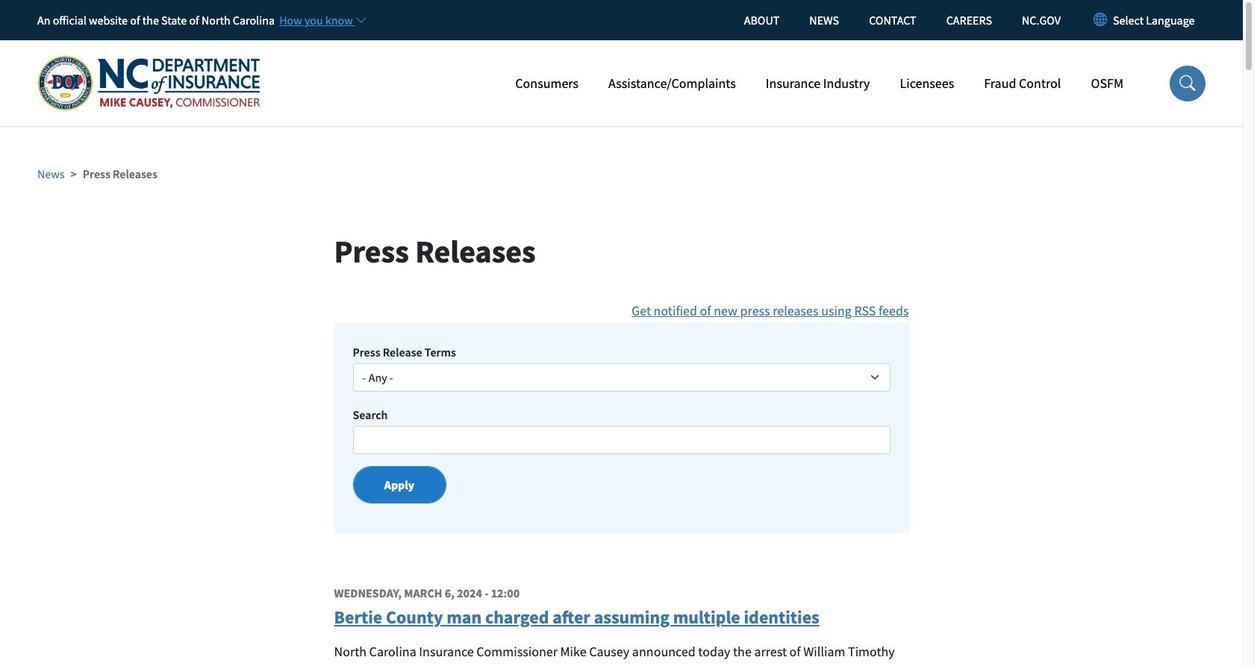 Task type: locate. For each thing, give the bounding box(es) containing it.
site header banner
[[0, 0, 1252, 127]]

None text field
[[353, 427, 891, 455]]

None submit
[[353, 467, 446, 504]]



Task type: describe. For each thing, give the bounding box(es) containing it.
how you know image
[[355, 13, 367, 28]]

search image
[[1180, 76, 1196, 96]]

home image
[[37, 55, 261, 111]]



